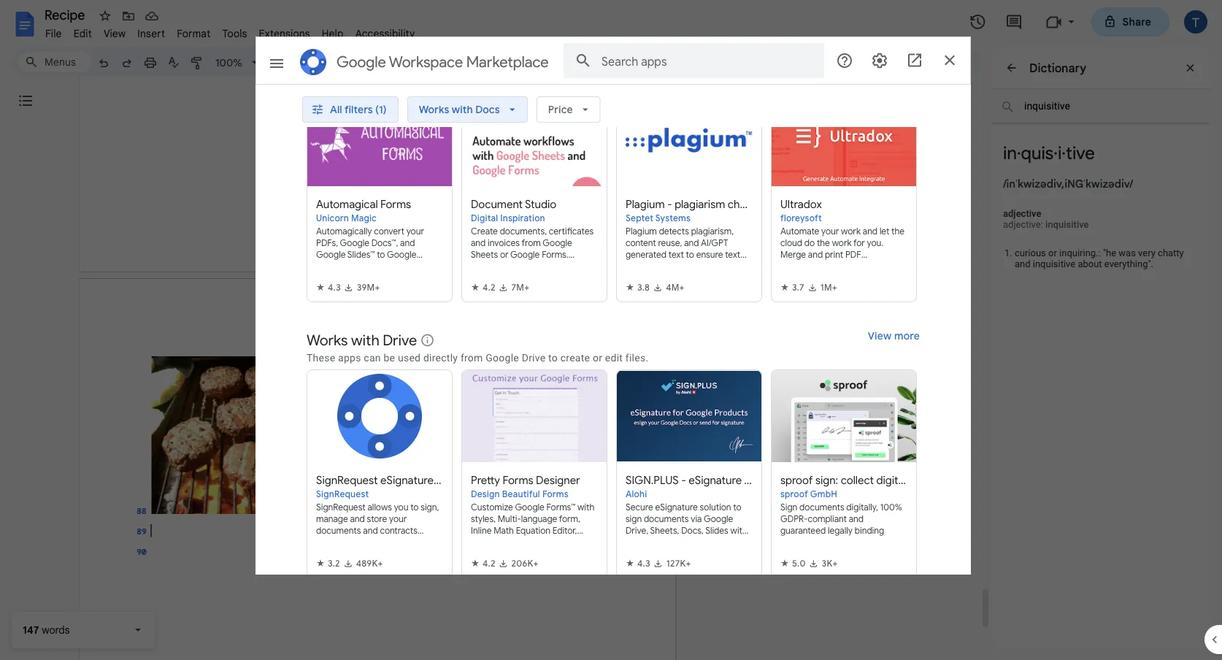 Task type: vqa. For each thing, say whether or not it's contained in the screenshot.
animation a 'element'
no



Task type: describe. For each thing, give the bounding box(es) containing it.
"he
[[1104, 248, 1117, 259]]

very
[[1139, 248, 1156, 259]]

curious or inquiring.
[[1015, 248, 1099, 259]]

inquiring.
[[1060, 248, 1099, 259]]

share. private to only me. image
[[1104, 15, 1117, 28]]

and
[[1015, 259, 1031, 270]]

about
[[1079, 259, 1103, 270]]

menu bar inside menu bar banner
[[39, 19, 421, 43]]

dictionary results for inquisitive section
[[992, 47, 1211, 660]]

or
[[1049, 248, 1058, 259]]

/ inˈkwizədiv, ingˈkwizədiv /
[[1004, 177, 1134, 191]]

everything"
[[1105, 259, 1152, 270]]

"he was very chatty and inquisitive about everything"
[[1015, 248, 1185, 270]]

Search dictionary text field
[[992, 89, 1210, 123]]

.
[[1152, 259, 1154, 270]]

adjective adjective: inquisitive
[[1004, 208, 1090, 230]]

curious
[[1015, 248, 1047, 259]]

adjective:
[[1004, 219, 1044, 230]]

in·quis·i·tive application
[[0, 0, 1223, 660]]

inquisitive inside adjective adjective: inquisitive
[[1046, 219, 1090, 230]]

Star checkbox
[[95, 6, 115, 26]]

Rename text field
[[39, 6, 94, 23]]

menu bar banner
[[0, 0, 1223, 660]]



Task type: locate. For each thing, give the bounding box(es) containing it.
0 horizontal spatial /
[[1004, 177, 1007, 191]]

dictionary
[[1030, 61, 1087, 75]]

1 vertical spatial inquisitive
[[1034, 259, 1076, 270]]

dictionary heading
[[1030, 59, 1087, 77]]

chatty
[[1159, 248, 1185, 259]]

inˈkwizədiv,
[[1007, 177, 1065, 191]]

menu bar
[[39, 19, 421, 43]]

2 / from the left
[[1130, 177, 1134, 191]]

inquisitive inside "he was very chatty and inquisitive about everything"
[[1034, 259, 1076, 270]]

in·quis·i·tive
[[1004, 142, 1096, 164]]

/
[[1004, 177, 1007, 191], [1130, 177, 1134, 191]]

/ up adjective
[[1004, 177, 1007, 191]]

adjective
[[1004, 208, 1042, 219]]

:
[[1099, 248, 1101, 259]]

/ up was
[[1130, 177, 1134, 191]]

main toolbar
[[91, 0, 739, 567]]

ingˈkwizədiv
[[1065, 177, 1130, 191]]

Menus field
[[18, 52, 91, 72]]

1 / from the left
[[1004, 177, 1007, 191]]

inquisitive right and
[[1034, 259, 1076, 270]]

inquisitive up curious or inquiring.
[[1046, 219, 1090, 230]]

inquisitive
[[1046, 219, 1090, 230], [1034, 259, 1076, 270]]

1 horizontal spatial /
[[1130, 177, 1134, 191]]

was
[[1119, 248, 1137, 259]]

0 vertical spatial inquisitive
[[1046, 219, 1090, 230]]



